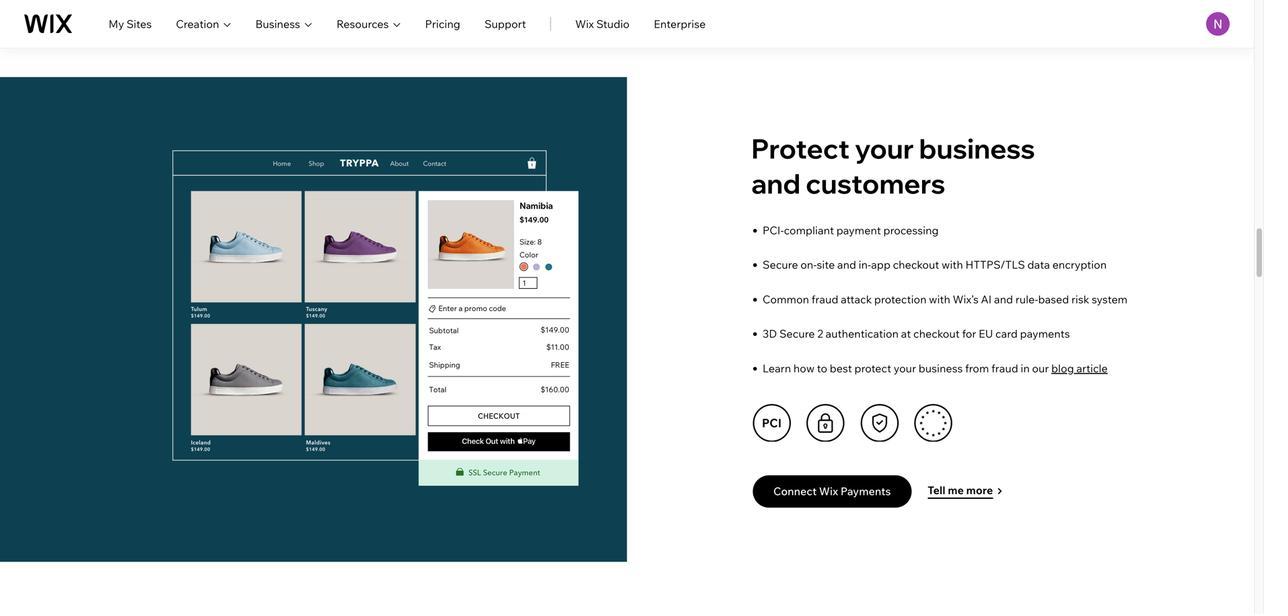 Task type: vqa. For each thing, say whether or not it's contained in the screenshot.
the top Started
no



Task type: locate. For each thing, give the bounding box(es) containing it.
1 vertical spatial with
[[930, 293, 951, 306]]

online shoe store product gallery with different sneaker variants, wix payments checkout and apple pay checkout. image
[[172, 149, 579, 486]]

checkout
[[893, 258, 940, 272], [914, 327, 960, 341]]

with
[[942, 258, 964, 272], [930, 293, 951, 306]]

protect your business and customers
[[752, 131, 1036, 200]]

fraud left "in"
[[992, 362, 1019, 375]]

checkout down processing
[[893, 258, 940, 272]]

secure left on-
[[763, 258, 799, 272]]

1 horizontal spatial fraud
[[992, 362, 1019, 375]]

checkout right at
[[914, 327, 960, 341]]

business
[[920, 131, 1036, 165], [919, 362, 963, 375]]

support
[[485, 17, 526, 31]]

and
[[752, 166, 801, 200], [838, 258, 857, 272], [995, 293, 1014, 306]]

3d
[[763, 327, 777, 341]]

wix
[[576, 17, 594, 31], [820, 485, 839, 498]]

icons. image
[[747, 401, 960, 442]]

tell me more
[[928, 483, 994, 497]]

1 vertical spatial checkout
[[914, 327, 960, 341]]

app
[[872, 258, 891, 272]]

business
[[256, 17, 300, 31]]

wix right connect
[[820, 485, 839, 498]]

blog article link
[[1052, 362, 1108, 375]]

2
[[818, 327, 824, 341]]

and for in-
[[838, 258, 857, 272]]

secure on-site and in-app checkout with https/tls data encryption
[[763, 258, 1107, 272]]

your up customers
[[855, 131, 914, 165]]

tell me more link
[[928, 480, 1004, 502]]

data
[[1028, 258, 1051, 272]]

0 horizontal spatial wix
[[576, 17, 594, 31]]

with up common fraud attack protection with wix's ai and rule-based risk system
[[942, 258, 964, 272]]

blog
[[1052, 362, 1075, 375]]

your
[[855, 131, 914, 165], [894, 362, 917, 375]]

wix studio
[[576, 17, 630, 31]]

3d secure 2 authentication at checkout for eu card payments
[[763, 327, 1071, 341]]

0 vertical spatial your
[[855, 131, 914, 165]]

payments
[[1021, 327, 1071, 341]]

1 horizontal spatial and
[[838, 258, 857, 272]]

site
[[817, 258, 835, 272]]

0 vertical spatial business
[[920, 131, 1036, 165]]

to
[[817, 362, 828, 375]]

and down protect
[[752, 166, 801, 200]]

based
[[1039, 293, 1070, 306]]

pricing link
[[425, 16, 461, 32]]

and right the ai
[[995, 293, 1014, 306]]

and left the in-
[[838, 258, 857, 272]]

0 horizontal spatial fraud
[[812, 293, 839, 306]]

1 vertical spatial wix
[[820, 485, 839, 498]]

wix's
[[953, 293, 979, 306]]

wix studio link
[[576, 16, 630, 32]]

fraud left attack
[[812, 293, 839, 306]]

0 vertical spatial and
[[752, 166, 801, 200]]

learn how to best protect your business from fraud in our blog article
[[763, 362, 1108, 375]]

my sites link
[[109, 16, 152, 32]]

your right protect
[[894, 362, 917, 375]]

secure left 2 at right bottom
[[780, 327, 815, 341]]

secure
[[763, 258, 799, 272], [780, 327, 815, 341]]

your inside the protect your business and customers
[[855, 131, 914, 165]]

protect
[[855, 362, 892, 375]]

1 vertical spatial business
[[919, 362, 963, 375]]

2 vertical spatial and
[[995, 293, 1014, 306]]

with left wix's
[[930, 293, 951, 306]]

common fraud attack protection with wix's ai and rule-based risk system
[[763, 293, 1128, 306]]

0 vertical spatial with
[[942, 258, 964, 272]]

1 vertical spatial fraud
[[992, 362, 1019, 375]]

fraud
[[812, 293, 839, 306], [992, 362, 1019, 375]]

1 vertical spatial secure
[[780, 327, 815, 341]]

and inside the protect your business and customers
[[752, 166, 801, 200]]

wix left the 'studio' on the left top of the page
[[576, 17, 594, 31]]

1 vertical spatial and
[[838, 258, 857, 272]]

for
[[963, 327, 977, 341]]

how
[[794, 362, 815, 375]]

learn
[[763, 362, 792, 375]]

ai
[[982, 293, 992, 306]]

0 horizontal spatial and
[[752, 166, 801, 200]]

compliant
[[784, 224, 835, 237]]

2 horizontal spatial and
[[995, 293, 1014, 306]]



Task type: describe. For each thing, give the bounding box(es) containing it.
tell
[[928, 483, 946, 497]]

creation
[[176, 17, 219, 31]]

1 horizontal spatial wix
[[820, 485, 839, 498]]

risk
[[1072, 293, 1090, 306]]

in
[[1021, 362, 1030, 375]]

more
[[967, 483, 994, 497]]

authentication
[[826, 327, 899, 341]]

0 vertical spatial fraud
[[812, 293, 839, 306]]

article
[[1077, 362, 1108, 375]]

pci-
[[763, 224, 784, 237]]

connect wix payments link
[[753, 475, 912, 508]]

my sites
[[109, 17, 152, 31]]

encryption
[[1053, 258, 1107, 272]]

protect
[[752, 131, 850, 165]]

pci-compliant payment processing
[[763, 224, 939, 237]]

connect wix payments
[[774, 485, 891, 498]]

sites
[[127, 17, 152, 31]]

card
[[996, 327, 1018, 341]]

resources button
[[337, 16, 401, 32]]

from
[[966, 362, 990, 375]]

business inside the protect your business and customers
[[920, 131, 1036, 165]]

system
[[1092, 293, 1128, 306]]

attack
[[841, 293, 872, 306]]

0 vertical spatial wix
[[576, 17, 594, 31]]

0 vertical spatial checkout
[[893, 258, 940, 272]]

0 vertical spatial secure
[[763, 258, 799, 272]]

on-
[[801, 258, 817, 272]]

in-
[[859, 258, 872, 272]]

creation button
[[176, 16, 231, 32]]

customers
[[806, 166, 946, 200]]

enterprise
[[654, 17, 706, 31]]

common
[[763, 293, 810, 306]]

me
[[948, 483, 964, 497]]

connect
[[774, 485, 817, 498]]

enterprise link
[[654, 16, 706, 32]]

https/tls
[[966, 258, 1026, 272]]

and for customers
[[752, 166, 801, 200]]

profile image image
[[1207, 12, 1231, 36]]

processing
[[884, 224, 939, 237]]

rule-
[[1016, 293, 1039, 306]]

eu
[[979, 327, 994, 341]]

our
[[1033, 362, 1050, 375]]

best
[[830, 362, 853, 375]]

business button
[[256, 16, 312, 32]]

at
[[902, 327, 912, 341]]

protection
[[875, 293, 927, 306]]

studio
[[597, 17, 630, 31]]

resources
[[337, 17, 389, 31]]

pricing
[[425, 17, 461, 31]]

support link
[[485, 16, 526, 32]]

1 vertical spatial your
[[894, 362, 917, 375]]

payment
[[837, 224, 882, 237]]

my
[[109, 17, 124, 31]]

payments
[[841, 485, 891, 498]]



